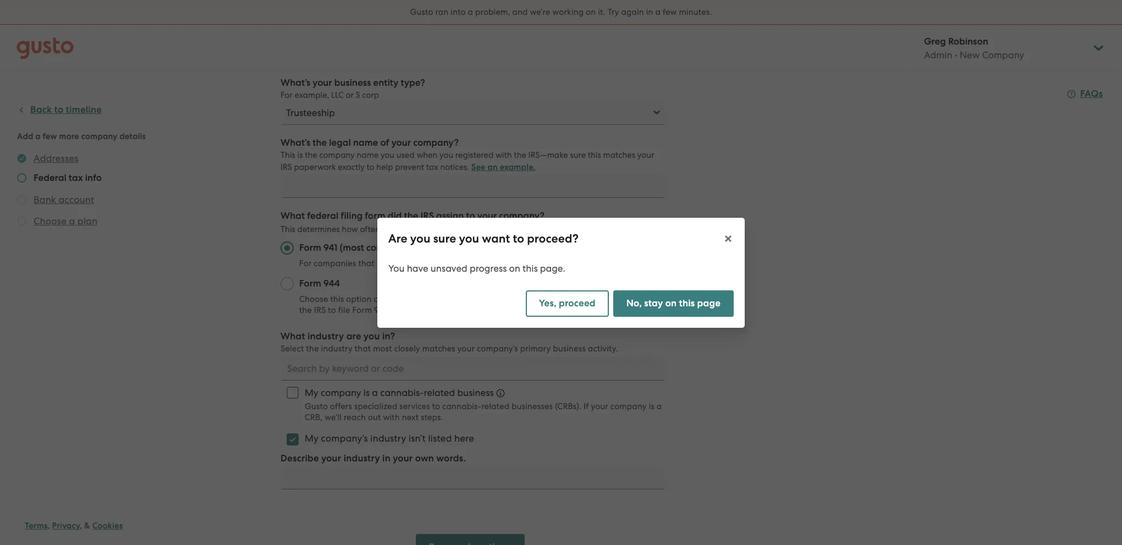 Task type: describe. For each thing, give the bounding box(es) containing it.
are you sure you want to proceed?
[[388, 231, 579, 246]]

determines
[[297, 225, 340, 234]]

my company is a cannabis-related business
[[305, 387, 494, 398]]

when
[[417, 150, 438, 160]]

or inside form 944 choose this option only if you see "form 944" on your irs paperwork or you were notified by the irs to file form 944 this year—this is for companies that file federal taxes once a year.
[[566, 294, 574, 304]]

out
[[368, 413, 381, 423]]

your inside gusto offers specialized services to cannabis-related businesses (crbs). if your company is a crb, we'll reach out with next steps.
[[591, 402, 609, 412]]

entity
[[373, 77, 399, 89]]

that inside form 944 choose this option only if you see "form 944" on your irs paperwork or you were notified by the irs to file form 944 this year—this is for companies that file federal taxes once a year.
[[513, 305, 529, 315]]

this left page.
[[523, 263, 538, 274]]

we're
[[530, 7, 551, 17]]

s
[[356, 90, 360, 100]]

business inside 'what industry are you in? select the industry that most closely matches your company's primary business activity.'
[[553, 344, 586, 354]]

describe
[[281, 453, 319, 464]]

closely
[[394, 344, 420, 354]]

stay
[[645, 297, 663, 309]]

your inside form 944 choose this option only if you see "form 944" on your irs paperwork or you were notified by the irs to file form 944 this year—this is for companies that file federal taxes once a year.
[[488, 294, 505, 304]]

into
[[451, 7, 466, 17]]

company inside the 'this is the company name you used when you registered with the irs—make sure this matches your irs paperwork exactly to help prevent tax notices.'
[[319, 150, 355, 160]]

what federal filing form did the irs assign to your company? this determines how often your company files federal taxes. see an example.
[[281, 210, 574, 234]]

steps.
[[421, 413, 443, 423]]

cannabis- inside gusto offers specialized services to cannabis-related businesses (crbs). if your company is a crb, we'll reach out with next steps.
[[442, 402, 482, 412]]

terms link
[[25, 521, 48, 531]]

2 vertical spatial form
[[352, 305, 372, 315]]

this inside the 'this is the company name you used when you registered with the irs—make sure this matches your irs paperwork exactly to help prevent tax notices.'
[[588, 150, 601, 160]]

on right progress on the left of page
[[509, 263, 520, 274]]

to inside gusto offers specialized services to cannabis-related businesses (crbs). if your company is a crb, we'll reach out with next steps.
[[432, 402, 440, 412]]

with inside gusto offers specialized services to cannabis-related businesses (crbs). if your company is a crb, we'll reach out with next steps.
[[383, 413, 400, 423]]

once
[[598, 305, 617, 315]]

few
[[663, 7, 677, 17]]

a inside form 944 choose this option only if you see "form 944" on your irs paperwork or you were notified by the irs to file form 944 this year—this is for companies that file federal taxes once a year.
[[619, 305, 624, 315]]

to inside dialog
[[513, 231, 524, 246]]

proceed
[[559, 297, 596, 309]]

to inside what federal filing form did the irs assign to your company? this determines how often your company files federal taxes. see an example.
[[466, 210, 475, 222]]

your inside what's your business entity type? for example, llc or s corp
[[313, 77, 332, 89]]

privacy
[[52, 521, 80, 531]]

choose
[[299, 294, 328, 304]]

specialized
[[354, 402, 398, 412]]

1 horizontal spatial 944
[[374, 305, 389, 315]]

example,
[[295, 90, 329, 100]]

taxes inside form 941 (most common) for companies that file federal taxes each quarter.
[[421, 259, 442, 269]]

want
[[482, 231, 510, 246]]

describe your industry in your own words.
[[281, 453, 466, 464]]

What's the legal name of your company? text field
[[281, 174, 666, 198]]

taxes.
[[485, 225, 507, 234]]

next
[[402, 413, 419, 423]]

own
[[415, 453, 434, 464]]

the inside 'what industry are you in? select the industry that most closely matches your company's primary business activity.'
[[306, 344, 319, 354]]

you left were
[[577, 294, 591, 304]]

gusto for gusto ran into a problem, and we're working on it. try again in a few minutes.
[[410, 7, 433, 17]]

exactly
[[338, 162, 365, 172]]

gusto for gusto offers specialized services to cannabis-related businesses (crbs). if your company is a crb, we'll reach out with next steps.
[[305, 402, 328, 412]]

yes,
[[539, 297, 557, 309]]

you
[[388, 263, 405, 274]]

matches inside the 'this is the company name you used when you registered with the irs—make sure this matches your irs paperwork exactly to help prevent tax notices.'
[[603, 150, 636, 160]]

see an example. button for what's the legal name of your company?
[[471, 161, 536, 174]]

business inside what's your business entity type? for example, llc or s corp
[[334, 77, 371, 89]]

prevent
[[395, 162, 424, 172]]

form
[[365, 210, 386, 222]]

(most
[[340, 242, 364, 254]]

each
[[444, 259, 463, 269]]

option
[[346, 294, 372, 304]]

reach
[[344, 413, 366, 423]]

registered
[[456, 150, 494, 160]]

companies inside form 944 choose this option only if you see "form 944" on your irs paperwork or you were notified by the irs to file form 944 this year—this is for companies that file federal taxes once a year.
[[468, 305, 510, 315]]

select
[[281, 344, 304, 354]]

what's for what's the legal name of your company?
[[281, 137, 310, 149]]

again
[[621, 7, 644, 17]]

by
[[646, 294, 656, 304]]

2 vertical spatial business
[[458, 387, 494, 398]]

unsaved
[[431, 263, 468, 274]]

type?
[[401, 77, 425, 89]]

notified
[[614, 294, 644, 304]]

0 vertical spatial an
[[488, 162, 498, 172]]

irs inside what federal filing form did the irs assign to your company? this determines how often your company files federal taxes. see an example.
[[421, 210, 434, 222]]

on inside form 944 choose this option only if you see "form 944" on your irs paperwork or you were notified by the irs to file form 944 this year—this is for companies that file federal taxes once a year.
[[476, 294, 486, 304]]

0 vertical spatial name
[[353, 137, 378, 149]]

see inside popup button
[[471, 162, 486, 172]]

or inside what's your business entity type? for example, llc or s corp
[[346, 90, 354, 100]]

filing
[[341, 210, 363, 222]]

your inside the 'this is the company name you used when you registered with the irs—make sure this matches your irs paperwork exactly to help prevent tax notices.'
[[638, 150, 654, 160]]

form for form 944
[[299, 278, 321, 289]]

with inside the 'this is the company name you used when you registered with the irs—make sure this matches your irs paperwork exactly to help prevent tax notices.'
[[496, 150, 512, 160]]

no, stay on this page button
[[613, 290, 734, 317]]

see inside what federal filing form did the irs assign to your company? this determines how often your company files federal taxes. see an example.
[[509, 225, 523, 234]]

cookies
[[92, 521, 123, 531]]

isn't
[[409, 433, 426, 444]]

if
[[584, 402, 589, 412]]

matches inside 'what industry are you in? select the industry that most closely matches your company's primary business activity.'
[[423, 344, 456, 354]]

on left it.
[[586, 7, 596, 17]]

a inside gusto offers specialized services to cannabis-related businesses (crbs). if your company is a crb, we'll reach out with next steps.
[[657, 402, 662, 412]]

federal inside form 944 choose this option only if you see "form 944" on your irs paperwork or you were notified by the irs to file form 944 this year—this is for companies that file federal taxes once a year.
[[545, 305, 573, 315]]

try
[[608, 7, 619, 17]]

gusto ran into a problem, and we're working on it. try again in a few minutes.
[[410, 7, 712, 17]]

you right if
[[400, 294, 414, 304]]

assign
[[436, 210, 464, 222]]

see
[[416, 294, 429, 304]]

year—this
[[407, 305, 445, 315]]

only
[[374, 294, 390, 304]]

paperwork inside form 944 choose this option only if you see "form 944" on your irs paperwork or you were notified by the irs to file form 944 this year—this is for companies that file federal taxes once a year.
[[521, 294, 564, 304]]

industry down my company's industry isn't listed here
[[344, 453, 380, 464]]

name inside the 'this is the company name you used when you registered with the irs—make sure this matches your irs paperwork exactly to help prevent tax notices.'
[[357, 150, 379, 160]]

944"
[[456, 294, 474, 304]]

words.
[[437, 453, 466, 464]]

on inside button
[[666, 297, 677, 309]]

if
[[392, 294, 398, 304]]

is inside the 'this is the company name you used when you registered with the irs—make sure this matches your irs paperwork exactly to help prevent tax notices.'
[[297, 150, 303, 160]]

faqs
[[1081, 88, 1103, 100]]

this left option
[[330, 294, 344, 304]]

sure inside the 'this is the company name you used when you registered with the irs—make sure this matches your irs paperwork exactly to help prevent tax notices.'
[[570, 150, 586, 160]]

it.
[[598, 7, 606, 17]]

irs—make
[[529, 150, 568, 160]]

are you sure you want to proceed? dialog
[[377, 218, 745, 328]]

company inside gusto offers specialized services to cannabis-related businesses (crbs). if your company is a crb, we'll reach out with next steps.
[[611, 402, 647, 412]]

were
[[593, 294, 612, 304]]

see an example.
[[471, 162, 536, 172]]

0 vertical spatial cannabis-
[[380, 387, 424, 398]]

example. inside popup button
[[500, 162, 536, 172]]

no, stay on this page
[[627, 297, 721, 309]]

offers
[[330, 402, 352, 412]]

example. inside what federal filing form did the irs assign to your company? this determines how often your company files federal taxes. see an example.
[[538, 225, 574, 234]]

working
[[553, 7, 584, 17]]

of
[[380, 137, 389, 149]]

common)
[[366, 242, 407, 254]]

legal
[[329, 137, 351, 149]]

form for form 941 (most common)
[[299, 242, 321, 254]]

tax
[[426, 162, 438, 172]]

see an example. button for what federal filing form did the irs assign to your company?
[[509, 223, 574, 236]]

this inside the 'this is the company name you used when you registered with the irs—make sure this matches your irs paperwork exactly to help prevent tax notices.'
[[281, 150, 295, 160]]

yes, proceed
[[539, 297, 596, 309]]

an inside what federal filing form did the irs assign to your company? this determines how often your company files federal taxes. see an example.
[[525, 225, 536, 234]]

my for my company is a cannabis-related business
[[305, 387, 319, 398]]

yes, proceed button
[[526, 290, 609, 317]]

2 horizontal spatial file
[[531, 305, 543, 315]]

my company's industry isn't listed here
[[305, 433, 474, 444]]

"form
[[431, 294, 454, 304]]

1 vertical spatial company's
[[321, 433, 368, 444]]

used
[[397, 150, 415, 160]]

file inside form 941 (most common) for companies that file federal taxes each quarter.
[[377, 259, 389, 269]]



Task type: vqa. For each thing, say whether or not it's contained in the screenshot.
the bottom taxes
yes



Task type: locate. For each thing, give the bounding box(es) containing it.
quarter.
[[465, 259, 496, 269]]

company inside what federal filing form did the irs assign to your company? this determines how often your company files federal taxes. see an example.
[[401, 225, 437, 234]]

companies down the "944""
[[468, 305, 510, 315]]

files
[[439, 225, 454, 234]]

this
[[281, 150, 295, 160], [281, 225, 295, 234]]

1 vertical spatial name
[[357, 150, 379, 160]]

what industry are you in? select the industry that most closely matches your company's primary business activity.
[[281, 331, 618, 354]]

company's inside 'what industry are you in? select the industry that most closely matches your company's primary business activity.'
[[477, 344, 518, 354]]

0 vertical spatial what
[[281, 210, 305, 222]]

see an example. button
[[471, 161, 536, 174], [509, 223, 574, 236]]

notices.
[[440, 162, 469, 172]]

your inside 'what industry are you in? select the industry that most closely matches your company's primary business activity.'
[[458, 344, 475, 354]]

0 horizontal spatial company?
[[413, 137, 459, 149]]

my down "crb,"
[[305, 433, 319, 444]]

0 horizontal spatial gusto
[[305, 402, 328, 412]]

see down registered
[[471, 162, 486, 172]]

what for industry
[[281, 331, 305, 342]]

form inside form 941 (most common) for companies that file federal taxes each quarter.
[[299, 242, 321, 254]]

cannabis-
[[380, 387, 424, 398], [442, 402, 482, 412]]

that inside 'what industry are you in? select the industry that most closely matches your company's primary business activity.'
[[355, 344, 371, 354]]

0 vertical spatial form
[[299, 242, 321, 254]]

sure
[[570, 150, 586, 160], [433, 231, 456, 246]]

to up "steps."
[[432, 402, 440, 412]]

for inside form 941 (most common) for companies that file federal taxes each quarter.
[[299, 259, 312, 269]]

example. up page.
[[538, 225, 574, 234]]

1 horizontal spatial in
[[646, 7, 654, 17]]

company? up when in the left top of the page
[[413, 137, 459, 149]]

businesses
[[512, 402, 553, 412]]

taxes down were
[[575, 305, 596, 315]]

0 horizontal spatial cannabis-
[[380, 387, 424, 398]]

1 horizontal spatial file
[[377, 259, 389, 269]]

1 vertical spatial or
[[566, 294, 574, 304]]

1 vertical spatial matches
[[423, 344, 456, 354]]

1 horizontal spatial or
[[566, 294, 574, 304]]

corp
[[362, 90, 379, 100]]

in?
[[382, 331, 395, 342]]

on right stay on the bottom
[[666, 297, 677, 309]]

1 vertical spatial in
[[382, 453, 391, 464]]

1 vertical spatial form
[[299, 278, 321, 289]]

1 vertical spatial this
[[281, 225, 295, 234]]

company right the if
[[611, 402, 647, 412]]

you up help on the top left of the page
[[381, 150, 395, 160]]

name
[[353, 137, 378, 149], [357, 150, 379, 160]]

944 up the choose
[[324, 278, 340, 289]]

0 horizontal spatial file
[[338, 305, 350, 315]]

that down are
[[355, 344, 371, 354]]

terms , privacy , & cookies
[[25, 521, 123, 531]]

related left businesses
[[482, 402, 510, 412]]

you have unsaved progress on this page.
[[388, 263, 566, 274]]

form down option
[[352, 305, 372, 315]]

file down option
[[338, 305, 350, 315]]

to inside form 944 choose this option only if you see "form 944" on your irs paperwork or you were notified by the irs to file form 944 this year—this is for companies that file federal taxes once a year.
[[328, 305, 336, 315]]

file up primary
[[531, 305, 543, 315]]

you up notices.
[[440, 150, 454, 160]]

the inside what federal filing form did the irs assign to your company? this determines how often your company files federal taxes. see an example.
[[404, 210, 418, 222]]

business
[[334, 77, 371, 89], [553, 344, 586, 354], [458, 387, 494, 398]]

gusto up "crb,"
[[305, 402, 328, 412]]

problem,
[[475, 7, 510, 17]]

cannabis- up services
[[380, 387, 424, 398]]

matches
[[603, 150, 636, 160], [423, 344, 456, 354]]

sure down assign
[[433, 231, 456, 246]]

0 vertical spatial or
[[346, 90, 354, 100]]

did
[[388, 210, 402, 222]]

you right are
[[410, 231, 431, 246]]

cookies button
[[92, 519, 123, 533]]

for down determines
[[299, 259, 312, 269]]

account menu element
[[910, 25, 1106, 72]]

2 vertical spatial that
[[355, 344, 371, 354]]

cannabis- up "steps."
[[442, 402, 482, 412]]

1 horizontal spatial business
[[458, 387, 494, 398]]

1 vertical spatial an
[[525, 225, 536, 234]]

related up "steps."
[[424, 387, 455, 398]]

My company's industry isn't listed here checkbox
[[281, 428, 305, 452]]

2 my from the top
[[305, 433, 319, 444]]

company? up taxes.
[[499, 210, 545, 222]]

paperwork inside the 'this is the company name you used when you registered with the irs—make sure this matches your irs paperwork exactly to help prevent tax notices.'
[[294, 162, 336, 172]]

this right irs—make at the top
[[588, 150, 601, 160]]

here
[[455, 433, 474, 444]]

that down (most
[[358, 259, 375, 269]]

example. down irs—make at the top
[[500, 162, 536, 172]]

1 vertical spatial my
[[305, 433, 319, 444]]

to right assign
[[466, 210, 475, 222]]

my for my company's industry isn't listed here
[[305, 433, 319, 444]]

None checkbox
[[281, 381, 305, 405]]

1 horizontal spatial taxes
[[575, 305, 596, 315]]

1 horizontal spatial for
[[299, 259, 312, 269]]

1 vertical spatial for
[[299, 259, 312, 269]]

the
[[313, 137, 327, 149], [305, 150, 317, 160], [514, 150, 527, 160], [404, 210, 418, 222], [299, 305, 312, 315], [306, 344, 319, 354]]

0 horizontal spatial 944
[[324, 278, 340, 289]]

0 vertical spatial in
[[646, 7, 654, 17]]

1 what's from the top
[[281, 77, 310, 89]]

0 vertical spatial that
[[358, 259, 375, 269]]

0 horizontal spatial see
[[471, 162, 486, 172]]

1 vertical spatial sure
[[433, 231, 456, 246]]

0 vertical spatial gusto
[[410, 7, 433, 17]]

what's the legal name of your company?
[[281, 137, 459, 149]]

1 vertical spatial with
[[383, 413, 400, 423]]

1 horizontal spatial example.
[[538, 225, 574, 234]]

company left files
[[401, 225, 437, 234]]

1 vertical spatial business
[[553, 344, 586, 354]]

related inside gusto offers specialized services to cannabis-related businesses (crbs). if your company is a crb, we'll reach out with next steps.
[[482, 402, 510, 412]]

what's for what's your business entity type? for example, llc or s corp
[[281, 77, 310, 89]]

1 horizontal spatial companies
[[468, 305, 510, 315]]

paperwork down page.
[[521, 294, 564, 304]]

1 horizontal spatial ,
[[80, 521, 82, 531]]

your
[[313, 77, 332, 89], [392, 137, 411, 149], [638, 150, 654, 160], [477, 210, 497, 222], [382, 225, 399, 234], [488, 294, 505, 304], [458, 344, 475, 354], [591, 402, 609, 412], [321, 453, 341, 464], [393, 453, 413, 464]]

or right yes,
[[566, 294, 574, 304]]

this is the company name you used when you registered with the irs—make sure this matches your irs paperwork exactly to help prevent tax notices.
[[281, 150, 654, 172]]

form down determines
[[299, 242, 321, 254]]

are
[[388, 231, 408, 246]]

0 vertical spatial example.
[[500, 162, 536, 172]]

2 what from the top
[[281, 331, 305, 342]]

0 horizontal spatial with
[[383, 413, 400, 423]]

my
[[305, 387, 319, 398], [305, 433, 319, 444]]

gusto inside gusto offers specialized services to cannabis-related businesses (crbs). if your company is a crb, we'll reach out with next steps.
[[305, 402, 328, 412]]

are
[[346, 331, 361, 342]]

home image
[[17, 37, 74, 59]]

this inside what federal filing form did the irs assign to your company? this determines how often your company files federal taxes. see an example.
[[281, 225, 295, 234]]

taxes inside form 944 choose this option only if you see "form 944" on your irs paperwork or you were notified by the irs to file form 944 this year—this is for companies that file federal taxes once a year.
[[575, 305, 596, 315]]

this down if
[[391, 305, 405, 315]]

2 what's from the top
[[281, 137, 310, 149]]

you up most
[[364, 331, 380, 342]]

1 vertical spatial see
[[509, 225, 523, 234]]

1 horizontal spatial company's
[[477, 344, 518, 354]]

example.
[[500, 162, 536, 172], [538, 225, 574, 234]]

what
[[281, 210, 305, 222], [281, 331, 305, 342]]

this left page at the right bottom of the page
[[679, 297, 695, 309]]

0 vertical spatial business
[[334, 77, 371, 89]]

a
[[468, 7, 473, 17], [656, 7, 661, 17], [619, 305, 624, 315], [372, 387, 378, 398], [657, 402, 662, 412]]

to down the choose
[[328, 305, 336, 315]]

in right again
[[646, 7, 654, 17]]

0 horizontal spatial company's
[[321, 433, 368, 444]]

what up select
[[281, 331, 305, 342]]

for left example,
[[281, 90, 293, 100]]

with up see an example.
[[496, 150, 512, 160]]

irs
[[281, 162, 292, 172], [421, 210, 434, 222], [507, 294, 519, 304], [314, 305, 326, 315]]

most
[[373, 344, 392, 354]]

0 vertical spatial paperwork
[[294, 162, 336, 172]]

what's up example,
[[281, 77, 310, 89]]

business up gusto offers specialized services to cannabis-related businesses (crbs). if your company is a crb, we'll reach out with next steps.
[[458, 387, 494, 398]]

1 horizontal spatial sure
[[570, 150, 586, 160]]

0 horizontal spatial or
[[346, 90, 354, 100]]

1 vertical spatial see an example. button
[[509, 223, 574, 236]]

on right the "944""
[[476, 294, 486, 304]]

paperwork down legal
[[294, 162, 336, 172]]

1 vertical spatial related
[[482, 402, 510, 412]]

company's down reach
[[321, 433, 368, 444]]

0 horizontal spatial example.
[[500, 162, 536, 172]]

see
[[471, 162, 486, 172], [509, 225, 523, 234]]

federal inside form 941 (most common) for companies that file federal taxes each quarter.
[[391, 259, 419, 269]]

2 horizontal spatial business
[[553, 344, 586, 354]]

0 vertical spatial sure
[[570, 150, 586, 160]]

industry down are
[[321, 344, 353, 354]]

gusto offers specialized services to cannabis-related businesses (crbs). if your company is a crb, we'll reach out with next steps.
[[305, 402, 662, 423]]

in down my company's industry isn't listed here
[[382, 453, 391, 464]]

1 vertical spatial company?
[[499, 210, 545, 222]]

federal
[[307, 210, 339, 222], [456, 225, 483, 234], [391, 259, 419, 269], [545, 305, 573, 315]]

irs inside the 'this is the company name you used when you registered with the irs—make sure this matches your irs paperwork exactly to help prevent tax notices.'
[[281, 162, 292, 172]]

(crbs).
[[555, 402, 582, 412]]

what's left legal
[[281, 137, 310, 149]]

1 vertical spatial that
[[513, 305, 529, 315]]

that
[[358, 259, 375, 269], [513, 305, 529, 315], [355, 344, 371, 354]]

company down legal
[[319, 150, 355, 160]]

industry
[[308, 331, 344, 342], [321, 344, 353, 354], [370, 433, 406, 444], [344, 453, 380, 464]]

activity.
[[588, 344, 618, 354]]

see right taxes.
[[509, 225, 523, 234]]

company's
[[477, 344, 518, 354], [321, 433, 368, 444]]

and
[[512, 7, 528, 17]]

, left privacy
[[48, 521, 50, 531]]

1 horizontal spatial an
[[525, 225, 536, 234]]

industry up the describe your industry in your own words.
[[370, 433, 406, 444]]

944 down only
[[374, 305, 389, 315]]

have
[[407, 263, 428, 274]]

1 horizontal spatial matches
[[603, 150, 636, 160]]

with right out
[[383, 413, 400, 423]]

the inside form 944 choose this option only if you see "form 944" on your irs paperwork or you were notified by the irs to file form 944 this year—this is for companies that file federal taxes once a year.
[[299, 305, 312, 315]]

page.
[[540, 263, 566, 274]]

form
[[299, 242, 321, 254], [299, 278, 321, 289], [352, 305, 372, 315]]

is
[[297, 150, 303, 160], [447, 305, 453, 315], [364, 387, 370, 398], [649, 402, 655, 412]]

0 horizontal spatial companies
[[314, 259, 356, 269]]

form 944 choose this option only if you see "form 944" on your irs paperwork or you were notified by the irs to file form 944 this year—this is for companies that file federal taxes once a year.
[[299, 278, 656, 315]]

you
[[381, 150, 395, 160], [440, 150, 454, 160], [410, 231, 431, 246], [459, 231, 479, 246], [400, 294, 414, 304], [577, 294, 591, 304], [364, 331, 380, 342]]

company's left primary
[[477, 344, 518, 354]]

1 , from the left
[[48, 521, 50, 531]]

what's inside what's your business entity type? for example, llc or s corp
[[281, 77, 310, 89]]

what inside what federal filing form did the irs assign to your company? this determines how often your company files federal taxes. see an example.
[[281, 210, 305, 222]]

1 horizontal spatial related
[[482, 402, 510, 412]]

in
[[646, 7, 654, 17], [382, 453, 391, 464]]

1 vertical spatial what
[[281, 331, 305, 342]]

1 vertical spatial what's
[[281, 137, 310, 149]]

file down the common)
[[377, 259, 389, 269]]

1 my from the top
[[305, 387, 319, 398]]

2 , from the left
[[80, 521, 82, 531]]

0 vertical spatial what's
[[281, 77, 310, 89]]

proceed?
[[527, 231, 579, 246]]

0 horizontal spatial ,
[[48, 521, 50, 531]]

llc
[[331, 90, 344, 100]]

0 vertical spatial my
[[305, 387, 319, 398]]

with
[[496, 150, 512, 160], [383, 413, 400, 423]]

crb,
[[305, 413, 323, 423]]

1 vertical spatial cannabis-
[[442, 402, 482, 412]]

1 horizontal spatial with
[[496, 150, 512, 160]]

form 941 (most common) for companies that file federal taxes each quarter.
[[299, 242, 496, 269]]

often
[[360, 225, 380, 234]]

0 vertical spatial for
[[281, 90, 293, 100]]

to right want
[[513, 231, 524, 246]]

0 vertical spatial matches
[[603, 150, 636, 160]]

that left yes,
[[513, 305, 529, 315]]

,
[[48, 521, 50, 531], [80, 521, 82, 531]]

1 vertical spatial paperwork
[[521, 294, 564, 304]]

or left s
[[346, 90, 354, 100]]

0 vertical spatial 944
[[324, 278, 340, 289]]

you inside 'what industry are you in? select the industry that most closely matches your company's primary business activity.'
[[364, 331, 380, 342]]

1 vertical spatial companies
[[468, 305, 510, 315]]

1 what from the top
[[281, 210, 305, 222]]

0 horizontal spatial sure
[[433, 231, 456, 246]]

0 horizontal spatial an
[[488, 162, 498, 172]]

company up offers on the bottom
[[321, 387, 361, 398]]

name left of
[[353, 137, 378, 149]]

2 this from the top
[[281, 225, 295, 234]]

page
[[697, 297, 721, 309]]

how
[[342, 225, 358, 234]]

listed
[[428, 433, 452, 444]]

see an example. button down registered
[[471, 161, 536, 174]]

this inside button
[[679, 297, 695, 309]]

an down registered
[[488, 162, 498, 172]]

None radio
[[281, 242, 294, 255]]

form up the choose
[[299, 278, 321, 289]]

0 vertical spatial company?
[[413, 137, 459, 149]]

year.
[[626, 305, 645, 315]]

None radio
[[281, 277, 294, 291]]

company
[[319, 150, 355, 160], [401, 225, 437, 234], [321, 387, 361, 398], [611, 402, 647, 412]]

what inside 'what industry are you in? select the industry that most closely matches your company's primary business activity.'
[[281, 331, 305, 342]]

1 vertical spatial 944
[[374, 305, 389, 315]]

gusto
[[410, 7, 433, 17], [305, 402, 328, 412]]

1 vertical spatial example.
[[538, 225, 574, 234]]

0 vertical spatial this
[[281, 150, 295, 160]]

is inside gusto offers specialized services to cannabis-related businesses (crbs). if your company is a crb, we'll reach out with next steps.
[[649, 402, 655, 412]]

, left &
[[80, 521, 82, 531]]

0 horizontal spatial matches
[[423, 344, 456, 354]]

taxes left the each
[[421, 259, 442, 269]]

company? inside what federal filing form did the irs assign to your company? this determines how often your company files federal taxes. see an example.
[[499, 210, 545, 222]]

1 horizontal spatial gusto
[[410, 7, 433, 17]]

1 horizontal spatial paperwork
[[521, 294, 564, 304]]

0 vertical spatial companies
[[314, 259, 356, 269]]

companies down 941
[[314, 259, 356, 269]]

sure inside dialog
[[433, 231, 456, 246]]

what's
[[281, 77, 310, 89], [281, 137, 310, 149]]

941
[[324, 242, 338, 254]]

company?
[[413, 137, 459, 149], [499, 210, 545, 222]]

for inside what's your business entity type? for example, llc or s corp
[[281, 90, 293, 100]]

0 horizontal spatial for
[[281, 90, 293, 100]]

0 vertical spatial see an example. button
[[471, 161, 536, 174]]

what for federal
[[281, 210, 305, 222]]

that inside form 941 (most common) for companies that file federal taxes each quarter.
[[358, 259, 375, 269]]

sure right irs—make at the top
[[570, 150, 586, 160]]

name down what's the legal name of your company?
[[357, 150, 379, 160]]

0 vertical spatial see
[[471, 162, 486, 172]]

0 vertical spatial with
[[496, 150, 512, 160]]

0 horizontal spatial paperwork
[[294, 162, 336, 172]]

my up "crb,"
[[305, 387, 319, 398]]

business left activity.
[[553, 344, 586, 354]]

1 horizontal spatial cannabis-
[[442, 402, 482, 412]]

an right taxes.
[[525, 225, 536, 234]]

for
[[455, 305, 466, 315]]

what up determines
[[281, 210, 305, 222]]

ran
[[436, 7, 449, 17]]

to inside the 'this is the company name you used when you registered with the irs—make sure this matches your irs paperwork exactly to help prevent tax notices.'
[[367, 162, 375, 172]]

industry left are
[[308, 331, 344, 342]]

1 horizontal spatial company?
[[499, 210, 545, 222]]

Describe your industry in your own words. field
[[281, 466, 666, 490]]

to left help on the top left of the page
[[367, 162, 375, 172]]

business up s
[[334, 77, 371, 89]]

what's your business entity type? for example, llc or s corp
[[281, 77, 425, 100]]

0 vertical spatial company's
[[477, 344, 518, 354]]

0 vertical spatial related
[[424, 387, 455, 398]]

1 vertical spatial taxes
[[575, 305, 596, 315]]

0 horizontal spatial related
[[424, 387, 455, 398]]

0 horizontal spatial business
[[334, 77, 371, 89]]

for
[[281, 90, 293, 100], [299, 259, 312, 269]]

you right files
[[459, 231, 479, 246]]

no,
[[627, 297, 642, 309]]

0 horizontal spatial in
[[382, 453, 391, 464]]

0 vertical spatial taxes
[[421, 259, 442, 269]]

see an example. button up page.
[[509, 223, 574, 236]]

help
[[377, 162, 393, 172]]

1 this from the top
[[281, 150, 295, 160]]

companies inside form 941 (most common) for companies that file federal taxes each quarter.
[[314, 259, 356, 269]]

gusto left ran
[[410, 7, 433, 17]]

0 horizontal spatial taxes
[[421, 259, 442, 269]]

is inside form 944 choose this option only if you see "form 944" on your irs paperwork or you were notified by the irs to file form 944 this year—this is for companies that file federal taxes once a year.
[[447, 305, 453, 315]]

faqs button
[[1068, 87, 1103, 101]]

taxes
[[421, 259, 442, 269], [575, 305, 596, 315]]

1 vertical spatial gusto
[[305, 402, 328, 412]]

progress
[[470, 263, 507, 274]]



